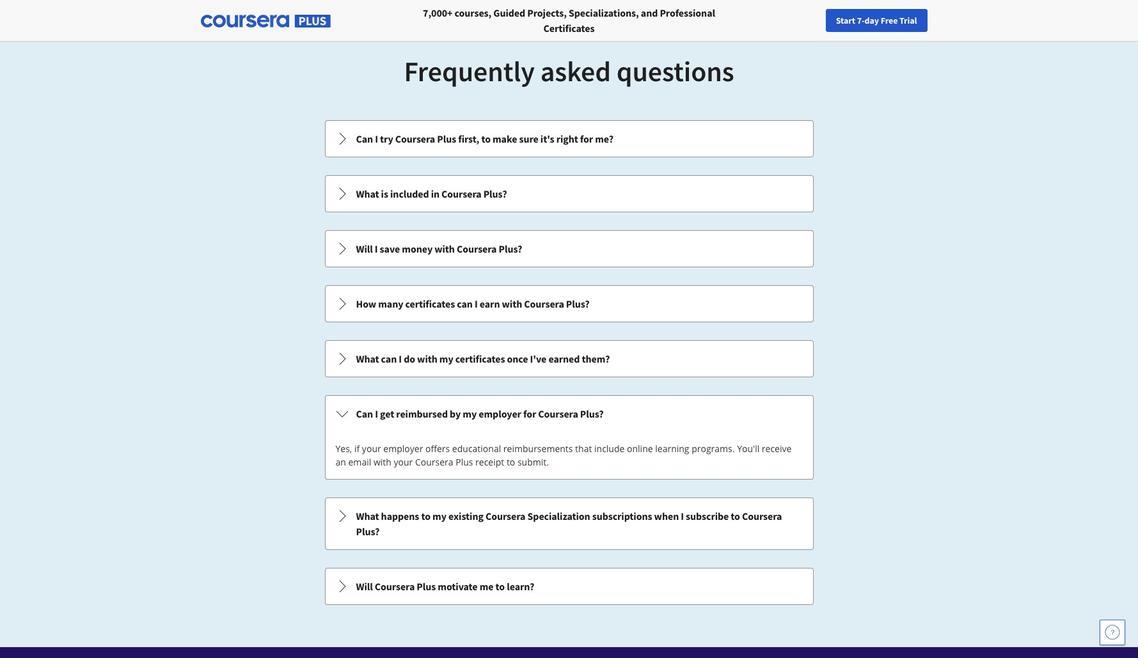 Task type: vqa. For each thing, say whether or not it's contained in the screenshot.
the rightmost the 'not'
no



Task type: describe. For each thing, give the bounding box(es) containing it.
sure
[[519, 132, 538, 145]]

can inside how many certificates can i earn with coursera plus? "dropdown button"
[[457, 297, 473, 310]]

online
[[627, 443, 653, 455]]

can i try coursera plus first, to make sure it's right for me?
[[356, 132, 614, 145]]

included
[[390, 187, 429, 200]]

i inside will i save money with coursera plus? dropdown button
[[375, 242, 378, 255]]

what is included in coursera plus? button
[[325, 176, 813, 212]]

receive
[[762, 443, 792, 455]]

plus? inside dropdown button
[[499, 242, 522, 255]]

can i get reimbursed by my employer for coursera plus?
[[356, 408, 604, 420]]

once
[[507, 352, 528, 365]]

list containing can i try coursera plus first, to make sure it's right for me?
[[323, 119, 815, 606]]

yes,
[[336, 443, 352, 455]]

can for can i try coursera plus first, to make sure it's right for me?
[[356, 132, 373, 145]]

trial
[[899, 15, 917, 26]]

to right the "me"
[[496, 580, 505, 593]]

find your new career link
[[859, 13, 952, 29]]

will for will coursera plus motivate me to learn?
[[356, 580, 373, 593]]

programs.
[[692, 443, 735, 455]]

with inside the yes, if your employer offers educational reimbursements that include online learning programs. you'll receive an email with your coursera plus receipt to submit.
[[374, 456, 391, 468]]

how many certificates can i earn with coursera plus?
[[356, 297, 590, 310]]

my inside what happens to my existing coursera specialization subscriptions when i subscribe to coursera plus?
[[433, 510, 446, 523]]

for inside "dropdown button"
[[523, 408, 536, 420]]

plus? inside what happens to my existing coursera specialization subscriptions when i subscribe to coursera plus?
[[356, 525, 380, 538]]

what can i do with my certificates once i've earned them?
[[356, 352, 610, 365]]

start 7-day free trial
[[836, 15, 917, 26]]

i inside the can i try coursera plus first, to make sure it's right for me? dropdown button
[[375, 132, 378, 145]]

it's
[[540, 132, 554, 145]]

career
[[921, 15, 946, 26]]

7,000+ courses, guided projects, specializations, and professional certificates
[[423, 6, 715, 35]]

make
[[493, 132, 517, 145]]

will for will i save money with coursera plus?
[[356, 242, 373, 255]]

get
[[380, 408, 394, 420]]

with inside dropdown button
[[417, 352, 437, 365]]

coursera inside the yes, if your employer offers educational reimbursements that include online learning programs. you'll receive an email with your coursera plus receipt to submit.
[[415, 456, 453, 468]]

email
[[348, 456, 371, 468]]

that
[[575, 443, 592, 455]]

specializations,
[[569, 6, 639, 19]]

when
[[654, 510, 679, 523]]

submit.
[[517, 456, 549, 468]]

do
[[404, 352, 415, 365]]

day
[[865, 15, 879, 26]]

by
[[450, 408, 461, 420]]

reimbursements
[[503, 443, 573, 455]]

happens
[[381, 510, 419, 523]]

asked
[[540, 54, 611, 89]]

projects,
[[527, 6, 567, 19]]

many
[[378, 297, 403, 310]]

with inside dropdown button
[[435, 242, 455, 255]]

existing
[[448, 510, 484, 523]]

reimbursed
[[396, 408, 448, 420]]

employer inside the yes, if your employer offers educational reimbursements that include online learning programs. you'll receive an email with your coursera plus receipt to submit.
[[383, 443, 423, 455]]

i inside the 'can i get reimbursed by my employer for coursera plus?' "dropdown button"
[[375, 408, 378, 420]]

can i try coursera plus first, to make sure it's right for me? button
[[325, 121, 813, 157]]

to right the first,
[[481, 132, 491, 145]]

to right happens
[[421, 510, 431, 523]]

my for employer
[[463, 408, 477, 420]]

2 horizontal spatial your
[[884, 15, 901, 26]]

what is included in coursera plus?
[[356, 187, 507, 200]]

my for certificates
[[439, 352, 453, 365]]

2 vertical spatial your
[[394, 456, 413, 468]]

frequently
[[404, 54, 535, 89]]

coursera inside 'what is included in coursera plus?' dropdown button
[[441, 187, 481, 200]]

plus inside will coursera plus motivate me to learn? dropdown button
[[417, 580, 436, 593]]

subscriptions
[[592, 510, 652, 523]]

certificates inside dropdown button
[[455, 352, 505, 365]]

find your new career
[[865, 15, 946, 26]]

7,000+
[[423, 6, 453, 19]]

can i get reimbursed by my employer for coursera plus? button
[[325, 396, 813, 432]]

receipt
[[475, 456, 504, 468]]

certificates inside "dropdown button"
[[405, 297, 455, 310]]

to inside the yes, if your employer offers educational reimbursements that include online learning programs. you'll receive an email with your coursera plus receipt to submit.
[[507, 456, 515, 468]]

them?
[[582, 352, 610, 365]]

coursera right the subscribe
[[742, 510, 782, 523]]

will coursera plus motivate me to learn? button
[[325, 569, 813, 605]]

start 7-day free trial button
[[826, 9, 927, 32]]

subscribe
[[686, 510, 729, 523]]

is
[[381, 187, 388, 200]]

learn?
[[507, 580, 534, 593]]

what happens to my existing coursera specialization subscriptions when i subscribe to coursera plus?
[[356, 510, 782, 538]]

me
[[480, 580, 494, 593]]

professional
[[660, 6, 715, 19]]

what for what is included in coursera plus?
[[356, 187, 379, 200]]

first,
[[458, 132, 479, 145]]

will i save money with coursera plus? button
[[325, 231, 813, 267]]

how many certificates can i earn with coursera plus? button
[[325, 286, 813, 322]]

what for what can i do with my certificates once i've earned them?
[[356, 352, 379, 365]]

can for can i get reimbursed by my employer for coursera plus?
[[356, 408, 373, 420]]

earned
[[548, 352, 580, 365]]

what for what happens to my existing coursera specialization subscriptions when i subscribe to coursera plus?
[[356, 510, 379, 523]]

coursera inside how many certificates can i earn with coursera plus? "dropdown button"
[[524, 297, 564, 310]]



Task type: locate. For each thing, give the bounding box(es) containing it.
coursera right 'in'
[[441, 187, 481, 200]]

find
[[865, 15, 882, 26]]

coursera inside will i save money with coursera plus? dropdown button
[[457, 242, 497, 255]]

can inside the can i try coursera plus first, to make sure it's right for me? dropdown button
[[356, 132, 373, 145]]

0 vertical spatial employer
[[479, 408, 521, 420]]

7-
[[857, 15, 865, 26]]

plus left the first,
[[437, 132, 456, 145]]

for up reimbursements
[[523, 408, 536, 420]]

to
[[481, 132, 491, 145], [507, 456, 515, 468], [421, 510, 431, 523], [731, 510, 740, 523], [496, 580, 505, 593]]

will i save money with coursera plus?
[[356, 242, 522, 255]]

certificates
[[405, 297, 455, 310], [455, 352, 505, 365]]

1 vertical spatial can
[[356, 408, 373, 420]]

with right money on the top of page
[[435, 242, 455, 255]]

1 vertical spatial plus
[[456, 456, 473, 468]]

employer up the educational
[[479, 408, 521, 420]]

employer
[[479, 408, 521, 420], [383, 443, 423, 455]]

0 horizontal spatial for
[[523, 408, 536, 420]]

coursera left motivate
[[375, 580, 415, 593]]

can left try
[[356, 132, 373, 145]]

coursera inside will coursera plus motivate me to learn? dropdown button
[[375, 580, 415, 593]]

coursera right existing
[[486, 510, 526, 523]]

your
[[884, 15, 901, 26], [362, 443, 381, 455], [394, 456, 413, 468]]

1 horizontal spatial can
[[457, 297, 473, 310]]

free
[[881, 15, 898, 26]]

1 horizontal spatial employer
[[479, 408, 521, 420]]

1 vertical spatial will
[[356, 580, 373, 593]]

plus left motivate
[[417, 580, 436, 593]]

start
[[836, 15, 855, 26]]

what inside what happens to my existing coursera specialization subscriptions when i subscribe to coursera plus?
[[356, 510, 379, 523]]

1 vertical spatial employer
[[383, 443, 423, 455]]

you'll
[[737, 443, 760, 455]]

if
[[354, 443, 360, 455]]

1 what from the top
[[356, 187, 379, 200]]

with right do
[[417, 352, 437, 365]]

1 vertical spatial for
[[523, 408, 536, 420]]

coursera up how many certificates can i earn with coursera plus?
[[457, 242, 497, 255]]

with right earn
[[502, 297, 522, 310]]

can left earn
[[457, 297, 473, 310]]

with right email
[[374, 456, 391, 468]]

i inside what can i do with my certificates once i've earned them? dropdown button
[[399, 352, 402, 365]]

my right by
[[463, 408, 477, 420]]

employer left offers
[[383, 443, 423, 455]]

2 can from the top
[[356, 408, 373, 420]]

learning
[[655, 443, 689, 455]]

0 vertical spatial plus
[[437, 132, 456, 145]]

and
[[641, 6, 658, 19]]

2 will from the top
[[356, 580, 373, 593]]

1 horizontal spatial for
[[580, 132, 593, 145]]

coursera up reimbursements
[[538, 408, 578, 420]]

courses,
[[455, 6, 491, 19]]

my
[[439, 352, 453, 365], [463, 408, 477, 420], [433, 510, 446, 523]]

0 horizontal spatial employer
[[383, 443, 423, 455]]

i
[[375, 132, 378, 145], [375, 242, 378, 255], [475, 297, 478, 310], [399, 352, 402, 365], [375, 408, 378, 420], [681, 510, 684, 523]]

coursera down offers
[[415, 456, 453, 468]]

with
[[435, 242, 455, 255], [502, 297, 522, 310], [417, 352, 437, 365], [374, 456, 391, 468]]

in
[[431, 187, 440, 200]]

guided
[[493, 6, 525, 19]]

certificates left once
[[455, 352, 505, 365]]

what can i do with my certificates once i've earned them? button
[[325, 341, 813, 377]]

what
[[356, 187, 379, 200], [356, 352, 379, 365], [356, 510, 379, 523]]

can
[[356, 132, 373, 145], [356, 408, 373, 420]]

help center image
[[1105, 625, 1120, 640]]

offers
[[425, 443, 450, 455]]

motivate
[[438, 580, 478, 593]]

will inside dropdown button
[[356, 242, 373, 255]]

0 vertical spatial your
[[884, 15, 901, 26]]

1 vertical spatial your
[[362, 443, 381, 455]]

right
[[556, 132, 578, 145]]

2 vertical spatial plus
[[417, 580, 436, 593]]

coursera inside the 'can i get reimbursed by my employer for coursera plus?' "dropdown button"
[[538, 408, 578, 420]]

what left is
[[356, 187, 379, 200]]

specialization
[[527, 510, 590, 523]]

1 will from the top
[[356, 242, 373, 255]]

1 vertical spatial my
[[463, 408, 477, 420]]

i inside what happens to my existing coursera specialization subscriptions when i subscribe to coursera plus?
[[681, 510, 684, 523]]

try
[[380, 132, 393, 145]]

0 vertical spatial what
[[356, 187, 379, 200]]

what happens to my existing coursera specialization subscriptions when i subscribe to coursera plus? button
[[325, 498, 813, 550]]

1 horizontal spatial your
[[394, 456, 413, 468]]

an
[[336, 456, 346, 468]]

coursera right earn
[[524, 297, 564, 310]]

2 vertical spatial my
[[433, 510, 446, 523]]

None search field
[[176, 8, 483, 34]]

i inside how many certificates can i earn with coursera plus? "dropdown button"
[[475, 297, 478, 310]]

include
[[594, 443, 625, 455]]

new
[[902, 15, 919, 26]]

educational
[[452, 443, 501, 455]]

i left save
[[375, 242, 378, 255]]

my right do
[[439, 352, 453, 365]]

0 vertical spatial can
[[356, 132, 373, 145]]

employer inside "dropdown button"
[[479, 408, 521, 420]]

coursera
[[395, 132, 435, 145], [441, 187, 481, 200], [457, 242, 497, 255], [524, 297, 564, 310], [538, 408, 578, 420], [415, 456, 453, 468], [486, 510, 526, 523], [742, 510, 782, 523], [375, 580, 415, 593]]

plus inside the can i try coursera plus first, to make sure it's right for me? dropdown button
[[437, 132, 456, 145]]

for inside dropdown button
[[580, 132, 593, 145]]

questions
[[616, 54, 734, 89]]

2 vertical spatial what
[[356, 510, 379, 523]]

i left try
[[375, 132, 378, 145]]

certificates right many
[[405, 297, 455, 310]]

plus?
[[483, 187, 507, 200], [499, 242, 522, 255], [566, 297, 590, 310], [580, 408, 604, 420], [356, 525, 380, 538]]

i've
[[530, 352, 547, 365]]

list
[[323, 119, 815, 606]]

0 vertical spatial my
[[439, 352, 453, 365]]

1 can from the top
[[356, 132, 373, 145]]

me?
[[595, 132, 614, 145]]

0 horizontal spatial can
[[381, 352, 397, 365]]

for
[[580, 132, 593, 145], [523, 408, 536, 420]]

0 vertical spatial certificates
[[405, 297, 455, 310]]

will coursera plus motivate me to learn?
[[356, 580, 534, 593]]

plus down the educational
[[456, 456, 473, 468]]

1 vertical spatial certificates
[[455, 352, 505, 365]]

3 what from the top
[[356, 510, 379, 523]]

i right the when
[[681, 510, 684, 523]]

i left earn
[[475, 297, 478, 310]]

frequently asked questions
[[404, 54, 734, 89]]

save
[[380, 242, 400, 255]]

1 vertical spatial what
[[356, 352, 379, 365]]

coursera plus image
[[201, 15, 330, 28]]

coursera inside the can i try coursera plus first, to make sure it's right for me? dropdown button
[[395, 132, 435, 145]]

to right receipt
[[507, 456, 515, 468]]

coursera right try
[[395, 132, 435, 145]]

money
[[402, 242, 433, 255]]

0 vertical spatial for
[[580, 132, 593, 145]]

certificates
[[543, 22, 595, 35]]

my left existing
[[433, 510, 446, 523]]

0 vertical spatial will
[[356, 242, 373, 255]]

my inside "dropdown button"
[[463, 408, 477, 420]]

i left get
[[375, 408, 378, 420]]

plus inside the yes, if your employer offers educational reimbursements that include online learning programs. you'll receive an email with your coursera plus receipt to submit.
[[456, 456, 473, 468]]

will
[[356, 242, 373, 255], [356, 580, 373, 593]]

yes, if your employer offers educational reimbursements that include online learning programs. you'll receive an email with your coursera plus receipt to submit.
[[336, 443, 792, 468]]

2 what from the top
[[356, 352, 379, 365]]

with inside "dropdown button"
[[502, 297, 522, 310]]

will inside dropdown button
[[356, 580, 373, 593]]

can inside what can i do with my certificates once i've earned them? dropdown button
[[381, 352, 397, 365]]

can left do
[[381, 352, 397, 365]]

can left get
[[356, 408, 373, 420]]

to right the subscribe
[[731, 510, 740, 523]]

for left me? at the right
[[580, 132, 593, 145]]

what left happens
[[356, 510, 379, 523]]

0 horizontal spatial your
[[362, 443, 381, 455]]

plus
[[437, 132, 456, 145], [456, 456, 473, 468], [417, 580, 436, 593]]

can inside the 'can i get reimbursed by my employer for coursera plus?' "dropdown button"
[[356, 408, 373, 420]]

1 vertical spatial can
[[381, 352, 397, 365]]

earn
[[480, 297, 500, 310]]

how
[[356, 297, 376, 310]]

0 vertical spatial can
[[457, 297, 473, 310]]

what left do
[[356, 352, 379, 365]]

i left do
[[399, 352, 402, 365]]



